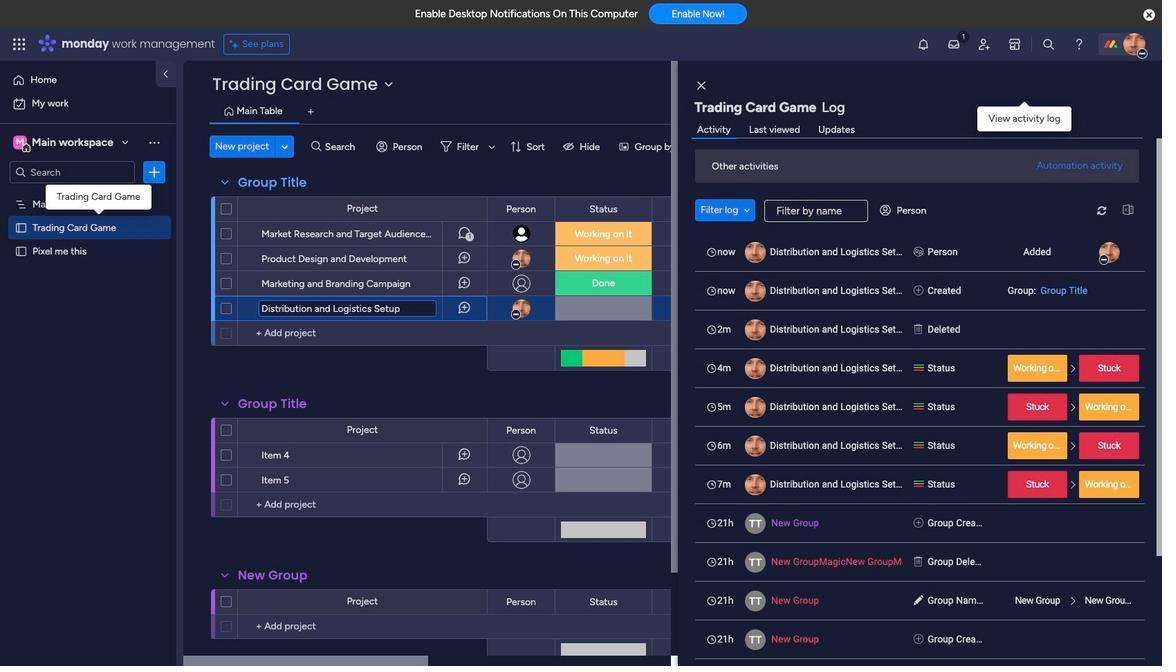 Task type: vqa. For each thing, say whether or not it's contained in the screenshot.
the bottommost Menu image
no



Task type: describe. For each thing, give the bounding box(es) containing it.
1 vertical spatial angle down image
[[744, 205, 750, 215]]

arrow down image
[[484, 138, 500, 155]]

dapulse binline o image
[[914, 322, 923, 337]]

Search field
[[322, 137, 363, 156]]

select product image
[[12, 37, 26, 51]]

update feed image
[[947, 37, 961, 51]]

invite members image
[[978, 37, 991, 51]]

public board image
[[15, 221, 28, 234]]

search everything image
[[1042, 37, 1056, 51]]

export to excel image
[[1117, 205, 1139, 216]]

1 options image from the top
[[192, 216, 203, 251]]

1 horizontal spatial list box
[[695, 232, 1162, 666]]

0 horizontal spatial list box
[[0, 189, 176, 449]]

public board image
[[15, 244, 28, 257]]

james peterson image
[[1124, 33, 1146, 55]]

workspace selection element
[[13, 134, 116, 152]]

close image
[[697, 81, 706, 91]]

dapulse close image
[[1144, 8, 1155, 22]]

monday marketplace image
[[1008, 37, 1022, 51]]

Filter by name field
[[765, 200, 869, 222]]

v2 search image
[[311, 139, 322, 154]]

2 options image from the top
[[192, 241, 203, 276]]

notifications image
[[917, 37, 931, 51]]

workspace options image
[[147, 135, 161, 149]]



Task type: locate. For each thing, give the bounding box(es) containing it.
add view image
[[308, 107, 314, 117]]

1 vertical spatial option
[[8, 93, 168, 115]]

1 + add project text field from the top
[[245, 497, 481, 513]]

angle down image
[[281, 141, 288, 152], [744, 205, 750, 215]]

+ Add project text field
[[245, 497, 481, 513], [245, 619, 481, 635]]

1 dapulse plus image from the top
[[914, 284, 924, 298]]

workspace image
[[13, 135, 27, 150]]

dapulse plus image
[[914, 284, 924, 298], [914, 632, 924, 647]]

0 horizontal spatial angle down image
[[281, 141, 288, 152]]

tab list
[[210, 101, 1135, 124]]

v2 edit image
[[914, 594, 924, 608]]

Search in workspace field
[[29, 164, 116, 180]]

dapulse plus image
[[914, 516, 924, 531]]

3 options image from the top
[[192, 266, 203, 301]]

options image
[[147, 165, 161, 179]]

see plans image
[[229, 37, 242, 52]]

2 vertical spatial option
[[0, 191, 176, 194]]

5 options image from the top
[[192, 438, 203, 472]]

2 dapulse plus image from the top
[[914, 632, 924, 647]]

dapulse binline o image
[[914, 555, 923, 569]]

v2 multiple person column image
[[914, 245, 924, 259]]

1 image
[[958, 28, 970, 44]]

6 options image from the top
[[192, 463, 203, 497]]

2 + add project text field from the top
[[245, 619, 481, 635]]

0 vertical spatial option
[[8, 69, 147, 91]]

4 options image from the top
[[192, 291, 203, 326]]

tab
[[300, 101, 322, 123]]

option
[[8, 69, 147, 91], [8, 93, 168, 115], [0, 191, 176, 194]]

0 vertical spatial angle down image
[[281, 141, 288, 152]]

dapulse plus image down v2 edit image
[[914, 632, 924, 647]]

+ Add project text field
[[245, 325, 481, 342]]

0 vertical spatial + add project text field
[[245, 497, 481, 513]]

1 vertical spatial + add project text field
[[245, 619, 481, 635]]

list box
[[0, 189, 176, 449], [695, 232, 1162, 666]]

dapulse plus image down v2 multiple person column image
[[914, 284, 924, 298]]

help image
[[1072, 37, 1086, 51]]

options image
[[192, 216, 203, 251], [192, 241, 203, 276], [192, 266, 203, 301], [192, 291, 203, 326], [192, 438, 203, 472], [192, 463, 203, 497]]

refresh image
[[1091, 205, 1113, 216]]

0 vertical spatial dapulse plus image
[[914, 284, 924, 298]]

1 vertical spatial dapulse plus image
[[914, 632, 924, 647]]

None field
[[235, 174, 310, 192], [503, 202, 540, 217], [586, 202, 621, 217], [259, 301, 436, 316], [235, 395, 310, 413], [503, 423, 540, 438], [586, 423, 621, 438], [235, 567, 311, 585], [503, 595, 540, 610], [586, 595, 621, 610], [235, 174, 310, 192], [503, 202, 540, 217], [586, 202, 621, 217], [259, 301, 436, 316], [235, 395, 310, 413], [503, 423, 540, 438], [586, 423, 621, 438], [235, 567, 311, 585], [503, 595, 540, 610], [586, 595, 621, 610]]

1 horizontal spatial angle down image
[[744, 205, 750, 215]]



